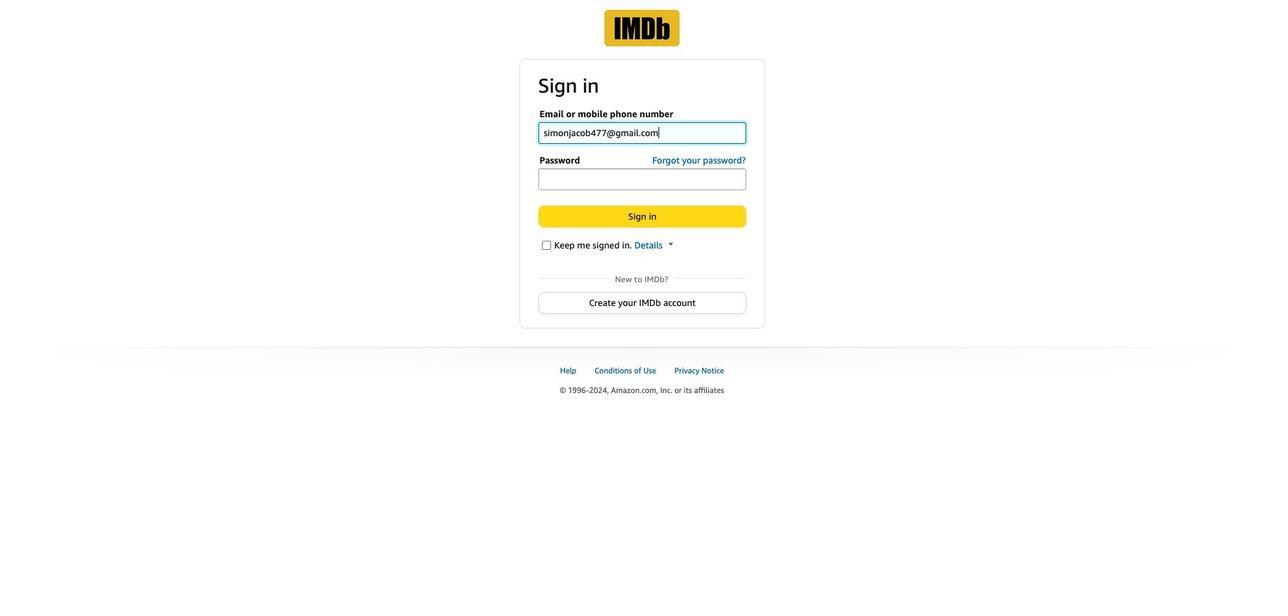 Task type: vqa. For each thing, say whether or not it's contained in the screenshot.
Watch Trailer #4 link
no



Task type: describe. For each thing, give the bounding box(es) containing it.
imdb.com logo image
[[605, 10, 680, 46]]



Task type: locate. For each thing, give the bounding box(es) containing it.
None password field
[[538, 168, 746, 190]]

None submit
[[539, 206, 745, 226]]

None checkbox
[[542, 241, 551, 250]]

popover image
[[669, 243, 674, 246]]

None email field
[[538, 122, 746, 144]]



